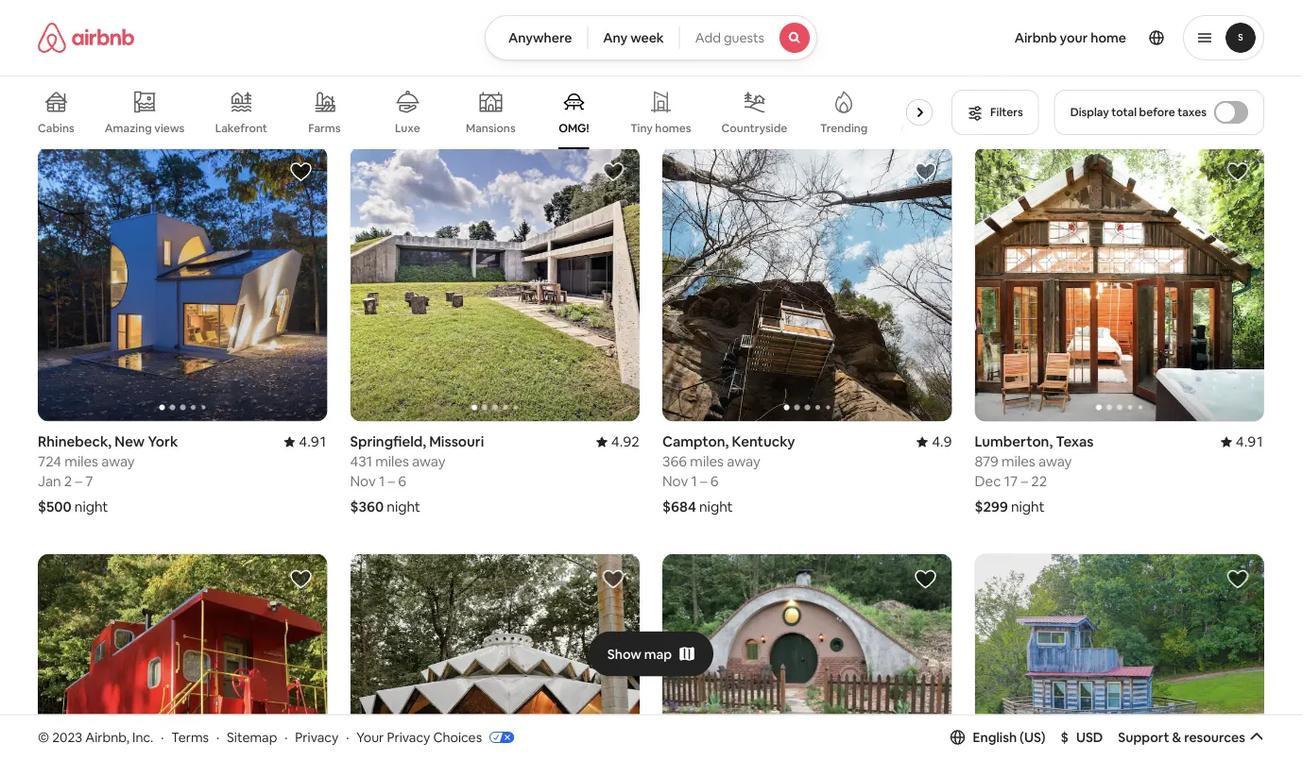 Task type: describe. For each thing, give the bounding box(es) containing it.
add to wishlist: springfield, tennessee image
[[1227, 568, 1250, 591]]

week
[[631, 29, 664, 46]]

© 2023 airbnb, inc. ·
[[38, 729, 164, 746]]

amazing views
[[105, 121, 185, 135]]

mansions
[[466, 121, 516, 136]]

away for stege, denmark 4,281 miles away jan 14 – 19 $157 night
[[111, 45, 145, 63]]

night inside campton, kentucky 366 miles away nov 1 – 6 $684 night
[[700, 498, 733, 516]]

new
[[115, 433, 145, 451]]

nov for 431
[[350, 473, 376, 491]]

4.91 for lumberton, texas 879 miles away dec 17 – 22 $299 night
[[1236, 433, 1265, 451]]

$157
[[38, 90, 68, 109]]

night inside mar 2 – 7 night
[[384, 90, 418, 109]]

english (us)
[[973, 730, 1046, 747]]

stege, denmark 4,281 miles away jan 14 – 19 $157 night
[[38, 25, 145, 109]]

any
[[603, 29, 628, 46]]

893
[[975, 45, 1000, 63]]

17
[[1005, 473, 1018, 491]]

add guests button
[[679, 15, 818, 61]]

miles for lumberton, texas 879 miles away dec 17 – 22 $299 night
[[1002, 453, 1036, 471]]

$292
[[975, 90, 1008, 109]]

views
[[154, 121, 185, 135]]

terms
[[171, 729, 209, 746]]

rhinebeck, new york 724 miles away jan 2 – 7 $500 night
[[38, 433, 178, 516]]

delgada,
[[392, 25, 452, 44]]

profile element
[[840, 0, 1265, 76]]

farms
[[308, 121, 341, 136]]

4.92 out of 5 average rating image
[[596, 433, 640, 451]]

$500
[[38, 498, 71, 516]]

luxe
[[395, 121, 420, 136]]

4.92
[[611, 433, 640, 451]]

taxes
[[1178, 105, 1207, 120]]

dec
[[975, 473, 1002, 491]]

may
[[975, 65, 1002, 83]]

any week button
[[587, 15, 680, 61]]

4.9
[[932, 433, 952, 451]]

4.9 out of 5 average rating image
[[917, 433, 952, 451]]

away for pelkosenniemi, finland 4,184 miles away jan 8 – 13 $159
[[736, 45, 769, 63]]

the-
[[923, 121, 945, 135]]

366
[[663, 453, 687, 471]]

airbnb
[[1015, 29, 1057, 46]]

your privacy choices link
[[357, 729, 514, 748]]

campton, kentucky 366 miles away nov 1 – 6 $684 night
[[663, 433, 795, 516]]

sitemap link
[[227, 729, 277, 746]]

4.98 out of 5 average rating image
[[1221, 25, 1265, 44]]

add to wishlist: copper hill, virginia image
[[290, 568, 312, 591]]

– inside lumberton, texas 879 miles away dec 17 – 22 $299 night
[[1021, 473, 1028, 491]]

lumberton, texas 879 miles away dec 17 – 22 $299 night
[[975, 433, 1094, 516]]

pelkosenniemi,
[[663, 25, 762, 44]]

lumberton,
[[975, 433, 1053, 451]]

group containing amazing views
[[38, 76, 966, 149]]

(us)
[[1020, 730, 1046, 747]]

trending
[[821, 121, 868, 136]]

sitemap
[[227, 729, 277, 746]]

nov for 366
[[663, 473, 688, 491]]

away for lumberton, texas 879 miles away dec 17 – 22 $299 night
[[1039, 453, 1072, 471]]

airbnb your home
[[1015, 29, 1127, 46]]

missouri
[[429, 433, 484, 451]]

finland
[[765, 25, 813, 44]]

lac-beauport, canada 893 miles away may 7 – 12 $292 night
[[975, 25, 1124, 109]]

lac-
[[975, 25, 1004, 44]]

away inside 'rhinebeck, new york 724 miles away jan 2 – 7 $500 night'
[[101, 453, 135, 471]]

add to wishlist: galena, missouri image
[[602, 568, 625, 591]]

miles inside 'rhinebeck, new york 724 miles away jan 2 – 7 $500 night'
[[65, 453, 98, 471]]

filters button
[[952, 90, 1040, 135]]

springfield,
[[350, 433, 426, 451]]

support & resources
[[1119, 730, 1246, 747]]

1 for 366
[[692, 473, 697, 491]]

your privacy choices
[[357, 729, 482, 746]]

anywhere button
[[485, 15, 588, 61]]

english
[[973, 730, 1017, 747]]

resources
[[1185, 730, 1246, 747]]

portugal
[[455, 25, 512, 44]]

filters
[[991, 105, 1023, 120]]

©
[[38, 729, 49, 746]]

show map button
[[589, 632, 714, 677]]

$
[[1061, 730, 1069, 747]]

terms link
[[171, 729, 209, 746]]

7 inside lac-beauport, canada 893 miles away may 7 – 12 $292 night
[[1005, 65, 1013, 83]]

add to wishlist: rhinebeck, new york image
[[290, 161, 312, 184]]

2 privacy from the left
[[387, 729, 430, 746]]

4.91 for rhinebeck, new york 724 miles away jan 2 – 7 $500 night
[[299, 433, 328, 451]]

4.91 out of 5 average rating image for lumberton, texas 879 miles away dec 17 – 22 $299 night
[[1221, 433, 1265, 451]]

– inside 'rhinebeck, new york 724 miles away jan 2 – 7 $500 night'
[[75, 473, 82, 491]]

night inside stege, denmark 4,281 miles away jan 14 – 19 $157 night
[[71, 90, 105, 109]]

tiny homes
[[631, 121, 692, 136]]

8
[[689, 65, 697, 83]]

display total before taxes button
[[1055, 90, 1265, 135]]

4.93 out of 5 average rating image
[[596, 25, 640, 44]]

22
[[1032, 473, 1048, 491]]

privacy link
[[295, 729, 339, 746]]

display
[[1071, 105, 1110, 120]]

total
[[1112, 105, 1137, 120]]

anywhere
[[508, 29, 572, 46]]

your
[[357, 729, 384, 746]]

4.98
[[1236, 25, 1265, 44]]

7 inside 'rhinebeck, new york 724 miles away jan 2 – 7 $500 night'
[[85, 473, 93, 491]]

jan inside 'rhinebeck, new york 724 miles away jan 2 – 7 $500 night'
[[38, 473, 61, 491]]

$684
[[663, 498, 697, 516]]

ponta delgada, portugal
[[350, 25, 512, 44]]

4,281
[[38, 45, 72, 63]]



Task type: vqa. For each thing, say whether or not it's contained in the screenshot.
Missouri
yes



Task type: locate. For each thing, give the bounding box(es) containing it.
map
[[645, 646, 672, 663]]

1 inside campton, kentucky 366 miles away nov 1 – 6 $684 night
[[692, 473, 697, 491]]

– down campton,
[[701, 473, 708, 491]]

1 6 from the left
[[398, 473, 407, 491]]

york
[[148, 433, 178, 451]]

0 horizontal spatial 7
[[85, 473, 93, 491]]

$360
[[350, 498, 384, 516]]

0 horizontal spatial 4.91 out of 5 average rating image
[[284, 433, 328, 451]]

– inside lac-beauport, canada 893 miles away may 7 – 12 $292 night
[[1016, 65, 1023, 83]]

add to wishlist: broadway, virginia image
[[915, 568, 937, 591]]

· right "terms"
[[216, 729, 220, 746]]

night down the 12
[[1011, 90, 1045, 109]]

1 horizontal spatial privacy
[[387, 729, 430, 746]]

before
[[1140, 105, 1176, 120]]

night right "$360" on the bottom of page
[[387, 498, 421, 516]]

add guests
[[695, 29, 765, 46]]

– left 19
[[81, 65, 88, 83]]

miles for springfield, missouri 431 miles away nov 1 – 6 $360 night
[[375, 453, 409, 471]]

7
[[399, 65, 407, 83], [1005, 65, 1013, 83], [85, 473, 93, 491]]

1 horizontal spatial 7
[[399, 65, 407, 83]]

support & resources button
[[1119, 730, 1265, 747]]

rhinebeck,
[[38, 433, 112, 451]]

– inside mar 2 – 7 night
[[389, 65, 396, 83]]

1 for 431
[[379, 473, 385, 491]]

off-the-grid
[[901, 121, 966, 135]]

7 right may
[[1005, 65, 1013, 83]]

ponta
[[350, 25, 389, 44]]

airbnb your home link
[[1004, 18, 1138, 58]]

4.91 out of 5 average rating image for rhinebeck, new york 724 miles away jan 2 – 7 $500 night
[[284, 433, 328, 451]]

&
[[1173, 730, 1182, 747]]

add to wishlist: springfield, missouri image
[[602, 161, 625, 184]]

14
[[64, 65, 78, 83]]

0 horizontal spatial 1
[[379, 473, 385, 491]]

miles for stege, denmark 4,281 miles away jan 14 – 19 $157 night
[[75, 45, 108, 63]]

4,184
[[663, 45, 696, 63]]

support
[[1119, 730, 1170, 747]]

– right mar
[[389, 65, 396, 83]]

7 inside mar 2 – 7 night
[[399, 65, 407, 83]]

· left your
[[346, 729, 349, 746]]

homes
[[655, 121, 692, 136]]

2 horizontal spatial 7
[[1005, 65, 1013, 83]]

– left the 12
[[1016, 65, 1023, 83]]

6
[[398, 473, 407, 491], [711, 473, 719, 491]]

jan down 4,281 at the left top of page
[[38, 65, 61, 83]]

miles for pelkosenniemi, finland 4,184 miles away jan 8 – 13 $159
[[699, 45, 733, 63]]

– inside stege, denmark 4,281 miles away jan 14 – 19 $157 night
[[81, 65, 88, 83]]

night inside 'rhinebeck, new york 724 miles away jan 2 – 7 $500 night'
[[75, 498, 108, 516]]

campton,
[[663, 433, 729, 451]]

miles up the 12
[[1003, 45, 1036, 63]]

none search field containing anywhere
[[485, 15, 818, 61]]

away for campton, kentucky 366 miles away nov 1 – 6 $684 night
[[727, 453, 761, 471]]

2023
[[52, 729, 82, 746]]

miles inside stege, denmark 4,281 miles away jan 14 – 19 $157 night
[[75, 45, 108, 63]]

nov down 431
[[350, 473, 376, 491]]

2 6 from the left
[[711, 473, 719, 491]]

nov inside campton, kentucky 366 miles away nov 1 – 6 $684 night
[[663, 473, 688, 491]]

1 vertical spatial 2
[[64, 473, 72, 491]]

miles for campton, kentucky 366 miles away nov 1 – 6 $684 night
[[690, 453, 724, 471]]

–
[[81, 65, 88, 83], [389, 65, 396, 83], [700, 65, 707, 83], [1016, 65, 1023, 83], [75, 473, 82, 491], [388, 473, 395, 491], [701, 473, 708, 491], [1021, 473, 1028, 491]]

7 down rhinebeck,
[[85, 473, 93, 491]]

1 1 from the left
[[379, 473, 385, 491]]

english (us) button
[[951, 730, 1046, 747]]

2 inside 'rhinebeck, new york 724 miles away jan 2 – 7 $500 night'
[[64, 473, 72, 491]]

airbnb,
[[85, 729, 129, 746]]

2 up $500 on the bottom
[[64, 473, 72, 491]]

1 up "$360" on the bottom of page
[[379, 473, 385, 491]]

1 horizontal spatial 6
[[711, 473, 719, 491]]

nov down 366
[[663, 473, 688, 491]]

denmark
[[84, 25, 145, 44]]

0 horizontal spatial 2
[[64, 473, 72, 491]]

away inside lumberton, texas 879 miles away dec 17 – 22 $299 night
[[1039, 453, 1072, 471]]

6 inside springfield, missouri 431 miles away nov 1 – 6 $360 night
[[398, 473, 407, 491]]

night
[[71, 90, 105, 109], [384, 90, 418, 109], [1011, 90, 1045, 109], [75, 498, 108, 516], [387, 498, 421, 516], [700, 498, 733, 516], [1011, 498, 1045, 516]]

2 right mar
[[378, 65, 386, 83]]

1 nov from the left
[[350, 473, 376, 491]]

1
[[379, 473, 385, 491], [692, 473, 697, 491]]

– right 17
[[1021, 473, 1028, 491]]

1 horizontal spatial 4.91
[[1236, 433, 1265, 451]]

· right inc.
[[161, 729, 164, 746]]

0 horizontal spatial 6
[[398, 473, 407, 491]]

2
[[378, 65, 386, 83], [64, 473, 72, 491]]

6 down campton,
[[711, 473, 719, 491]]

miles down campton,
[[690, 453, 724, 471]]

night up luxe
[[384, 90, 418, 109]]

1 inside springfield, missouri 431 miles away nov 1 – 6 $360 night
[[379, 473, 385, 491]]

omg!
[[559, 121, 589, 136]]

2 inside mar 2 – 7 night
[[378, 65, 386, 83]]

cabins
[[38, 121, 74, 136]]

beauport,
[[1004, 25, 1070, 44]]

miles inside springfield, missouri 431 miles away nov 1 – 6 $360 night
[[375, 453, 409, 471]]

7 right mar
[[399, 65, 407, 83]]

1 privacy from the left
[[295, 729, 339, 746]]

night inside springfield, missouri 431 miles away nov 1 – 6 $360 night
[[387, 498, 421, 516]]

· left privacy link
[[285, 729, 288, 746]]

miles inside campton, kentucky 366 miles away nov 1 – 6 $684 night
[[690, 453, 724, 471]]

stege,
[[38, 25, 81, 44]]

jan inside stege, denmark 4,281 miles away jan 14 – 19 $157 night
[[38, 65, 61, 83]]

miles down lumberton,
[[1002, 453, 1036, 471]]

miles inside lac-beauport, canada 893 miles away may 7 – 12 $292 night
[[1003, 45, 1036, 63]]

inc.
[[132, 729, 153, 746]]

jan for jan 8 – 13
[[663, 65, 686, 83]]

night inside lumberton, texas 879 miles away dec 17 – 22 $299 night
[[1011, 498, 1045, 516]]

usd
[[1077, 730, 1104, 747]]

guests
[[724, 29, 765, 46]]

lakefront
[[215, 121, 267, 136]]

terms · sitemap · privacy
[[171, 729, 339, 746]]

$159
[[663, 90, 694, 109]]

6 for $684
[[711, 473, 719, 491]]

night right "$684"
[[700, 498, 733, 516]]

privacy
[[295, 729, 339, 746], [387, 729, 430, 746]]

0 horizontal spatial 4.91
[[299, 433, 328, 451]]

1 horizontal spatial nov
[[663, 473, 688, 491]]

431
[[350, 453, 372, 471]]

springfield, missouri 431 miles away nov 1 – 6 $360 night
[[350, 433, 484, 516]]

3 · from the left
[[285, 729, 288, 746]]

$299
[[975, 498, 1008, 516]]

12
[[1026, 65, 1040, 83]]

tiny
[[631, 121, 653, 136]]

night inside lac-beauport, canada 893 miles away may 7 – 12 $292 night
[[1011, 90, 1045, 109]]

2 4.91 out of 5 average rating image from the left
[[1221, 433, 1265, 451]]

6 down springfield,
[[398, 473, 407, 491]]

countryside
[[722, 121, 788, 136]]

– inside campton, kentucky 366 miles away nov 1 – 6 $684 night
[[701, 473, 708, 491]]

away inside campton, kentucky 366 miles away nov 1 – 6 $684 night
[[727, 453, 761, 471]]

nov inside springfield, missouri 431 miles away nov 1 – 6 $360 night
[[350, 473, 376, 491]]

0 horizontal spatial nov
[[350, 473, 376, 491]]

4.93
[[611, 25, 640, 44]]

2 nov from the left
[[663, 473, 688, 491]]

– inside springfield, missouri 431 miles away nov 1 – 6 $360 night
[[388, 473, 395, 491]]

miles
[[75, 45, 108, 63], [699, 45, 733, 63], [1003, 45, 1036, 63], [65, 453, 98, 471], [375, 453, 409, 471], [690, 453, 724, 471], [1002, 453, 1036, 471]]

away inside pelkosenniemi, finland 4,184 miles away jan 8 – 13 $159
[[736, 45, 769, 63]]

1 4.91 from the left
[[299, 433, 328, 451]]

miles inside lumberton, texas 879 miles away dec 17 – 22 $299 night
[[1002, 453, 1036, 471]]

miles down rhinebeck,
[[65, 453, 98, 471]]

2 · from the left
[[216, 729, 220, 746]]

– down springfield,
[[388, 473, 395, 491]]

– right "8"
[[700, 65, 707, 83]]

privacy left your
[[295, 729, 339, 746]]

away inside lac-beauport, canada 893 miles away may 7 – 12 $292 night
[[1039, 45, 1073, 63]]

choices
[[433, 729, 482, 746]]

1 horizontal spatial 2
[[378, 65, 386, 83]]

0 horizontal spatial privacy
[[295, 729, 339, 746]]

texas
[[1056, 433, 1094, 451]]

add to wishlist: campton, kentucky image
[[915, 161, 937, 184]]

away
[[111, 45, 145, 63], [736, 45, 769, 63], [1039, 45, 1073, 63], [101, 453, 135, 471], [412, 453, 446, 471], [727, 453, 761, 471], [1039, 453, 1072, 471]]

away inside springfield, missouri 431 miles away nov 1 – 6 $360 night
[[412, 453, 446, 471]]

your
[[1060, 29, 1088, 46]]

miles up 19
[[75, 45, 108, 63]]

night down 19
[[71, 90, 105, 109]]

6 for $360
[[398, 473, 407, 491]]

display total before taxes
[[1071, 105, 1207, 120]]

1 horizontal spatial 1
[[692, 473, 697, 491]]

night right $500 on the bottom
[[75, 498, 108, 516]]

724
[[38, 453, 62, 471]]

jan left "8"
[[663, 65, 686, 83]]

jan down 724
[[38, 473, 61, 491]]

miles inside pelkosenniemi, finland 4,184 miles away jan 8 – 13 $159
[[699, 45, 733, 63]]

19
[[92, 65, 106, 83]]

off-
[[901, 121, 923, 135]]

kentucky
[[732, 433, 795, 451]]

None search field
[[485, 15, 818, 61]]

2 4.91 from the left
[[1236, 433, 1265, 451]]

add
[[695, 29, 721, 46]]

4.91 out of 5 average rating image
[[284, 433, 328, 451], [1221, 433, 1265, 451]]

away inside stege, denmark 4,281 miles away jan 14 – 19 $157 night
[[111, 45, 145, 63]]

add to wishlist: lumberton, texas image
[[1227, 161, 1250, 184]]

jan for jan 14 – 19
[[38, 65, 61, 83]]

mar
[[350, 65, 375, 83]]

0 vertical spatial 2
[[378, 65, 386, 83]]

– inside pelkosenniemi, finland 4,184 miles away jan 8 – 13 $159
[[700, 65, 707, 83]]

4 · from the left
[[346, 729, 349, 746]]

canada
[[1073, 25, 1124, 44]]

1 · from the left
[[161, 729, 164, 746]]

miles up 13
[[699, 45, 733, 63]]

1 horizontal spatial 4.91 out of 5 average rating image
[[1221, 433, 1265, 451]]

privacy right your
[[387, 729, 430, 746]]

miles down springfield,
[[375, 453, 409, 471]]

amazing
[[105, 121, 152, 135]]

jan inside pelkosenniemi, finland 4,184 miles away jan 8 – 13 $159
[[663, 65, 686, 83]]

night down 22
[[1011, 498, 1045, 516]]

home
[[1091, 29, 1127, 46]]

away for springfield, missouri 431 miles away nov 1 – 6 $360 night
[[412, 453, 446, 471]]

group
[[38, 76, 966, 149], [38, 147, 328, 422], [350, 147, 640, 422], [663, 147, 952, 422], [975, 147, 1265, 422], [38, 554, 328, 761], [350, 554, 640, 761], [663, 554, 952, 761], [975, 554, 1265, 761]]

6 inside campton, kentucky 366 miles away nov 1 – 6 $684 night
[[711, 473, 719, 491]]

1 up "$684"
[[692, 473, 697, 491]]

1 4.91 out of 5 average rating image from the left
[[284, 433, 328, 451]]

any week
[[603, 29, 664, 46]]

– down rhinebeck,
[[75, 473, 82, 491]]

2 1 from the left
[[692, 473, 697, 491]]

show map
[[608, 646, 672, 663]]



